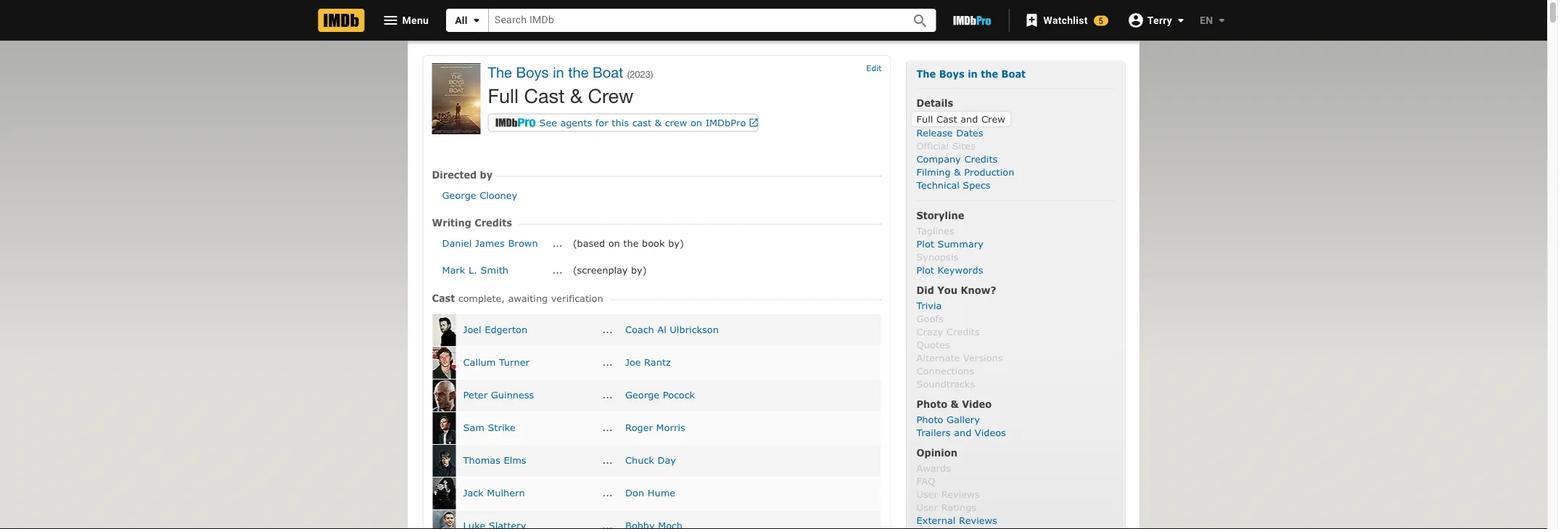 Task type: describe. For each thing, give the bounding box(es) containing it.
peter guinness image
[[433, 379, 456, 411]]

full cast and crew link
[[917, 113, 1006, 124]]

watchlist image
[[1024, 12, 1041, 29]]

guinness
[[491, 389, 534, 400]]

versions
[[964, 352, 1003, 363]]

awards
[[917, 462, 951, 473]]

coach al ulbrickson link
[[626, 324, 719, 335]]

photo gallery link
[[917, 413, 980, 425]]

user ratings link
[[917, 501, 977, 513]]

and inside the photo & video photo gallery trailers and videos
[[954, 426, 972, 438]]

joel
[[463, 324, 482, 335]]

en
[[1200, 14, 1214, 26]]

awards link
[[917, 462, 951, 473]]

trivia link
[[917, 300, 942, 311]]

& right cast
[[655, 117, 662, 128]]

all
[[455, 14, 468, 26]]

joe
[[626, 356, 641, 367]]

1 plot from the top
[[917, 238, 935, 249]]

synopsis
[[917, 251, 959, 262]]

... for don hume
[[603, 487, 613, 498]]

joe rantz link
[[626, 356, 671, 367]]

jack mulhern
[[463, 487, 525, 498]]

turner
[[499, 356, 530, 367]]

dates
[[957, 127, 984, 138]]

complete,
[[458, 292, 505, 304]]

coach
[[626, 324, 654, 335]]

george pocock link
[[626, 389, 695, 400]]

submit search image
[[912, 12, 930, 30]]

this
[[612, 117, 629, 128]]

sam strike
[[463, 421, 516, 433]]

... left (based
[[553, 237, 563, 248]]

did you know? trivia goofs crazy credits quotes alternate versions connections soundtracks
[[917, 284, 1003, 389]]

by
[[480, 169, 493, 180]]

joel edgerton
[[463, 324, 528, 335]]

arrow drop down image
[[468, 12, 485, 29]]

watchlist
[[1044, 14, 1088, 26]]

soundtracks
[[917, 378, 976, 389]]

don hume link
[[626, 487, 676, 498]]

trivia
[[917, 300, 942, 311]]

faq link
[[917, 475, 936, 486]]

george clooney link
[[442, 189, 518, 200]]

and inside details full cast and crew release dates official sites company credits filming & production technical specs
[[961, 113, 979, 124]]

taglines link
[[917, 225, 955, 236]]

george for george clooney
[[442, 189, 477, 200]]

don
[[626, 487, 645, 498]]

strike
[[488, 421, 516, 433]]

boys for the boys in the boat (2023) full cast & crew
[[516, 64, 549, 81]]

you
[[938, 284, 958, 296]]

0 horizontal spatial the boys in the boat link
[[488, 64, 624, 81]]

0 vertical spatial reviews
[[942, 488, 980, 499]]

crazy
[[917, 326, 944, 337]]

chuck
[[626, 454, 655, 465]]

roger morris link
[[626, 421, 686, 433]]

menu button
[[370, 9, 441, 32]]

morris
[[656, 421, 686, 433]]

boat for the boys in the boat
[[1002, 68, 1026, 79]]

writing
[[432, 217, 472, 228]]

technical specs link
[[917, 179, 991, 190]]

trailers
[[917, 426, 951, 438]]

official sites link
[[917, 140, 976, 151]]

opinion
[[917, 447, 958, 458]]

george pocock
[[626, 389, 695, 400]]

george clooney
[[442, 189, 518, 200]]

& inside details full cast and crew release dates official sites company credits filming & production technical specs
[[954, 166, 961, 177]]

arrow drop down image inside en button
[[1214, 12, 1231, 29]]

none field inside all search field
[[489, 9, 896, 32]]

2 plot from the top
[[917, 264, 935, 275]]

sites
[[953, 140, 976, 151]]

plot summary link
[[917, 238, 984, 249]]

peter guinness
[[463, 389, 534, 400]]

jack mulhern image
[[433, 477, 456, 509]]

the for the boys in the boat (2023) full cast & crew
[[488, 64, 512, 81]]

connections
[[917, 365, 975, 376]]

en button
[[1189, 7, 1231, 33]]

all button
[[446, 9, 489, 32]]

the for the boys in the boat
[[917, 68, 936, 79]]

details full cast and crew release dates official sites company credits filming & production technical specs
[[917, 97, 1015, 190]]

full inside details full cast and crew release dates official sites company credits filming & production technical specs
[[917, 113, 934, 124]]

hume
[[648, 487, 676, 498]]

mark l. smith
[[442, 264, 509, 276]]

boys for the boys in the boat
[[940, 68, 965, 79]]

storyline
[[917, 210, 965, 221]]

ulbrickson
[[670, 324, 719, 335]]

crew inside the boys in the boat (2023) full cast & crew
[[588, 84, 634, 107]]

home image
[[318, 9, 365, 32]]

agents
[[561, 117, 592, 128]]

callum
[[463, 356, 496, 367]]

jack
[[463, 487, 484, 498]]

boat for the boys in the boat (2023) full cast & crew
[[593, 64, 624, 81]]

sam strike image
[[433, 412, 456, 444]]

luke slattery image
[[433, 510, 456, 529]]

1 user from the top
[[917, 488, 938, 499]]

external
[[917, 514, 956, 526]]

cast inside details full cast and crew release dates official sites company credits filming & production technical specs
[[937, 113, 958, 124]]

joel edgerton link
[[463, 324, 528, 335]]

see agents for this cast & crew on imdbpro link
[[496, 117, 758, 128]]

filming & production link
[[917, 166, 1015, 177]]

the for the boys in the boat (2023) full cast & crew
[[568, 64, 589, 81]]

1 horizontal spatial the
[[624, 237, 639, 248]]

daniel
[[442, 237, 472, 248]]

Search IMDb text field
[[489, 9, 896, 32]]

pocock
[[663, 389, 695, 400]]

edit link
[[867, 63, 882, 73]]

(2023)
[[628, 69, 653, 80]]

in for the boys in the boat
[[968, 68, 978, 79]]

... for chuck day
[[603, 454, 613, 465]]

awaiting
[[508, 292, 548, 304]]

l.
[[469, 264, 478, 276]]

1 vertical spatial credits
[[475, 217, 512, 228]]

mark
[[442, 264, 466, 276]]

cast complete, awaiting verification
[[432, 292, 607, 304]]

credits inside did you know? trivia goofs crazy credits quotes alternate versions connections soundtracks
[[947, 326, 980, 337]]

see agents for this cast & crew on imdbpro
[[540, 117, 746, 128]]



Task type: vqa. For each thing, say whether or not it's contained in the screenshot.
In Beauty and the Beast (1991)
no



Task type: locate. For each thing, give the bounding box(es) containing it.
the boys in the boat link up full cast and crew "link"
[[917, 68, 1026, 79]]

book
[[642, 237, 665, 248]]

day
[[658, 454, 676, 465]]

in for the boys in the boat (2023) full cast & crew
[[553, 64, 564, 81]]

(based
[[573, 237, 605, 248]]

cast down the mark
[[432, 292, 455, 304]]

credits up alternate versions link
[[947, 326, 980, 337]]

& up 'photo gallery' link
[[951, 398, 959, 410]]

trailers and videos link
[[917, 426, 1006, 438]]

1 horizontal spatial full
[[917, 113, 934, 124]]

2 vertical spatial cast
[[432, 292, 455, 304]]

know?
[[961, 284, 997, 296]]

0 horizontal spatial full
[[488, 84, 519, 107]]

photo & video photo gallery trailers and videos
[[917, 398, 1006, 438]]

and up 'dates'
[[961, 113, 979, 124]]

0 horizontal spatial the
[[568, 64, 589, 81]]

1 horizontal spatial by)
[[669, 237, 684, 248]]

0 vertical spatial by)
[[669, 237, 684, 248]]

& inside the boys in the boat (2023) full cast & crew
[[570, 84, 583, 107]]

george up roger
[[626, 389, 660, 400]]

reviews
[[942, 488, 980, 499], [959, 514, 998, 526]]

1 vertical spatial reviews
[[959, 514, 998, 526]]

sam strike link
[[463, 421, 516, 433]]

the boys in the boat link up see
[[488, 64, 624, 81]]

1 vertical spatial user
[[917, 501, 938, 513]]

... left the chuck
[[603, 454, 613, 465]]

synopsis link
[[917, 251, 959, 262]]

user up external on the bottom right of page
[[917, 501, 938, 513]]

joel edgerton image
[[433, 314, 456, 346]]

alternate versions link
[[917, 352, 1003, 363]]

by)
[[669, 237, 684, 248], [631, 264, 647, 276]]

terry button
[[1120, 7, 1190, 33]]

cast inside the boys in the boat (2023) full cast & crew
[[524, 84, 565, 107]]

0 vertical spatial plot
[[917, 238, 935, 249]]

photo up 'photo gallery' link
[[917, 398, 948, 410]]

1 horizontal spatial crew
[[982, 113, 1006, 124]]

cast
[[633, 117, 652, 128]]

thomas elms
[[463, 454, 527, 465]]

reviews up ratings
[[942, 488, 980, 499]]

crew up 'dates'
[[982, 113, 1006, 124]]

on right the crew
[[691, 117, 703, 128]]

the
[[568, 64, 589, 81], [981, 68, 999, 79], [624, 237, 639, 248]]

in inside the boys in the boat (2023) full cast & crew
[[553, 64, 564, 81]]

in up full cast and crew "link"
[[968, 68, 978, 79]]

in up see
[[553, 64, 564, 81]]

details
[[917, 97, 954, 108]]

& down company credits link
[[954, 166, 961, 177]]

cast up release dates link
[[937, 113, 958, 124]]

menu image
[[382, 12, 400, 29]]

george for george pocock
[[626, 389, 660, 400]]

technical
[[917, 179, 960, 190]]

0 horizontal spatial the
[[488, 64, 512, 81]]

edit
[[867, 63, 882, 73]]

boat inside the boys in the boat (2023) full cast & crew
[[593, 64, 624, 81]]

account circle image
[[1128, 11, 1145, 29]]

the inside the boys in the boat (2023) full cast & crew
[[488, 64, 512, 81]]

0 vertical spatial on
[[691, 117, 703, 128]]

the for the boys in the boat
[[981, 68, 999, 79]]

2 vertical spatial credits
[[947, 326, 980, 337]]

user
[[917, 488, 938, 499], [917, 501, 938, 513]]

sam
[[463, 421, 485, 433]]

1 vertical spatial full
[[917, 113, 934, 124]]

0 vertical spatial photo
[[917, 398, 948, 410]]

thomas elms link
[[463, 454, 527, 465]]

on right (based
[[609, 237, 620, 248]]

boys inside the boys in the boat (2023) full cast & crew
[[516, 64, 549, 81]]

goofs link
[[917, 313, 944, 324]]

user reviews link
[[917, 488, 980, 499]]

0 horizontal spatial crew
[[588, 84, 634, 107]]

faq
[[917, 475, 936, 486]]

smith
[[481, 264, 509, 276]]

chuck day
[[626, 454, 676, 465]]

company
[[917, 153, 961, 164]]

directed
[[432, 169, 477, 180]]

1 horizontal spatial boys
[[940, 68, 965, 79]]

the left book
[[624, 237, 639, 248]]

video
[[962, 398, 992, 410]]

1 horizontal spatial in
[[968, 68, 978, 79]]

for
[[596, 117, 609, 128]]

... for coach al ulbrickson
[[603, 324, 613, 335]]

full
[[488, 84, 519, 107], [917, 113, 934, 124]]

thomas elms image
[[433, 445, 456, 477]]

0 vertical spatial cast
[[524, 84, 565, 107]]

0 vertical spatial user
[[917, 488, 938, 499]]

1 horizontal spatial george
[[626, 389, 660, 400]]

thomas
[[463, 454, 501, 465]]

cast up see
[[524, 84, 565, 107]]

jack mulhern link
[[463, 487, 525, 498]]

connections link
[[917, 365, 975, 376]]

the up details
[[917, 68, 936, 79]]

crew
[[665, 117, 688, 128]]

the inside the boys in the boat (2023) full cast & crew
[[568, 64, 589, 81]]

callum turner image
[[433, 347, 456, 379]]

plot keywords link
[[917, 264, 984, 275]]

plot down taglines
[[917, 238, 935, 249]]

company credits link
[[917, 153, 998, 164]]

0 horizontal spatial george
[[442, 189, 477, 200]]

1 vertical spatial cast
[[937, 113, 958, 124]]

directed by
[[432, 169, 496, 180]]

credits inside details full cast and crew release dates official sites company credits filming & production technical specs
[[965, 153, 998, 164]]

full up release
[[917, 113, 934, 124]]

gallery
[[947, 413, 980, 425]]

and
[[961, 113, 979, 124], [954, 426, 972, 438]]

0 horizontal spatial by)
[[631, 264, 647, 276]]

1 vertical spatial photo
[[917, 413, 944, 425]]

1 horizontal spatial cast
[[524, 84, 565, 107]]

the up full cast and crew "link"
[[981, 68, 999, 79]]

... left roger
[[603, 421, 613, 433]]

ratings
[[942, 501, 977, 513]]

quotes link
[[917, 339, 950, 350]]

full inside the boys in the boat (2023) full cast & crew
[[488, 84, 519, 107]]

1 horizontal spatial on
[[691, 117, 703, 128]]

... for joe rantz
[[603, 356, 613, 367]]

2 horizontal spatial cast
[[937, 113, 958, 124]]

1 horizontal spatial the
[[917, 68, 936, 79]]

... left the don
[[603, 487, 613, 498]]

0 horizontal spatial cast
[[432, 292, 455, 304]]

0 horizontal spatial boys
[[516, 64, 549, 81]]

george
[[442, 189, 477, 200], [626, 389, 660, 400]]

0 vertical spatial full
[[488, 84, 519, 107]]

1 vertical spatial crew
[[982, 113, 1006, 124]]

boys up see
[[516, 64, 549, 81]]

the right the boys in the boat (2023) poster image
[[488, 64, 512, 81]]

1 horizontal spatial boat
[[1002, 68, 1026, 79]]

the
[[488, 64, 512, 81], [917, 68, 936, 79]]

1 horizontal spatial arrow drop down image
[[1214, 12, 1231, 29]]

clooney
[[480, 189, 518, 200]]

videos
[[975, 426, 1006, 438]]

... up verification
[[553, 264, 563, 276]]

keywords
[[938, 264, 984, 275]]

peter guinness link
[[463, 389, 534, 400]]

... left george pocock "link"
[[603, 389, 613, 400]]

crazy credits link
[[917, 326, 980, 337]]

reviews down ratings
[[959, 514, 998, 526]]

0 horizontal spatial on
[[609, 237, 620, 248]]

1 vertical spatial george
[[626, 389, 660, 400]]

see
[[540, 117, 557, 128]]

by) down "(based on the book by)"
[[631, 264, 647, 276]]

1 horizontal spatial the boys in the boat link
[[917, 68, 1026, 79]]

(screenplay by)
[[573, 264, 647, 276]]

credits up daniel james brown
[[475, 217, 512, 228]]

... left coach
[[603, 324, 613, 335]]

& inside the photo & video photo gallery trailers and videos
[[951, 398, 959, 410]]

0 horizontal spatial in
[[553, 64, 564, 81]]

and down gallery
[[954, 426, 972, 438]]

crew up for
[[588, 84, 634, 107]]

roger
[[626, 421, 653, 433]]

1 vertical spatial by)
[[631, 264, 647, 276]]

arrow drop down image left en
[[1173, 11, 1190, 29]]

1 vertical spatial plot
[[917, 264, 935, 275]]

... left joe
[[603, 356, 613, 367]]

boat left (2023)
[[593, 64, 624, 81]]

full right the boys in the boat (2023) poster image
[[488, 84, 519, 107]]

(screenplay
[[573, 264, 628, 276]]

james
[[475, 237, 505, 248]]

the boys in the boat (2023) full cast & crew
[[488, 64, 653, 107]]

mark l. smith link
[[442, 264, 509, 276]]

crew inside details full cast and crew release dates official sites company credits filming & production technical specs
[[982, 113, 1006, 124]]

... for roger morris
[[603, 421, 613, 433]]

boat down watchlist image
[[1002, 68, 1026, 79]]

0 vertical spatial george
[[442, 189, 477, 200]]

None field
[[489, 9, 896, 32]]

official
[[917, 140, 949, 151]]

george down directed by
[[442, 189, 477, 200]]

the boys in the boat (2023) poster image
[[432, 63, 481, 134]]

0 vertical spatial and
[[961, 113, 979, 124]]

user down faq link
[[917, 488, 938, 499]]

credits up production
[[965, 153, 998, 164]]

release
[[917, 127, 953, 138]]

& up agents
[[570, 84, 583, 107]]

alternate
[[917, 352, 960, 363]]

2 user from the top
[[917, 501, 938, 513]]

1 vertical spatial on
[[609, 237, 620, 248]]

2 photo from the top
[[917, 413, 944, 425]]

daniel james brown
[[442, 237, 538, 248]]

0 vertical spatial credits
[[965, 153, 998, 164]]

1 vertical spatial and
[[954, 426, 972, 438]]

photo up trailers
[[917, 413, 944, 425]]

arrow drop down image right 'terry' in the top of the page
[[1214, 12, 1231, 29]]

All search field
[[446, 9, 937, 32]]

0 horizontal spatial arrow drop down image
[[1173, 11, 1190, 29]]

terry
[[1148, 14, 1173, 26]]

5
[[1099, 16, 1104, 26]]

boys up details
[[940, 68, 965, 79]]

arrow drop down image inside terry button
[[1173, 11, 1190, 29]]

imdbpro
[[706, 117, 746, 128]]

plot down synopsis
[[917, 264, 935, 275]]

the boys in the boat
[[917, 68, 1026, 79]]

0 vertical spatial crew
[[588, 84, 634, 107]]

roger morris
[[626, 421, 686, 433]]

the up agents
[[568, 64, 589, 81]]

2 horizontal spatial the
[[981, 68, 999, 79]]

&
[[570, 84, 583, 107], [655, 117, 662, 128], [954, 166, 961, 177], [951, 398, 959, 410]]

brown
[[508, 237, 538, 248]]

mulhern
[[487, 487, 525, 498]]

0 horizontal spatial boat
[[593, 64, 624, 81]]

by) right book
[[669, 237, 684, 248]]

... for george pocock
[[603, 389, 613, 400]]

arrow drop down image
[[1173, 11, 1190, 29], [1214, 12, 1231, 29]]

1 photo from the top
[[917, 398, 948, 410]]

quotes
[[917, 339, 950, 350]]



